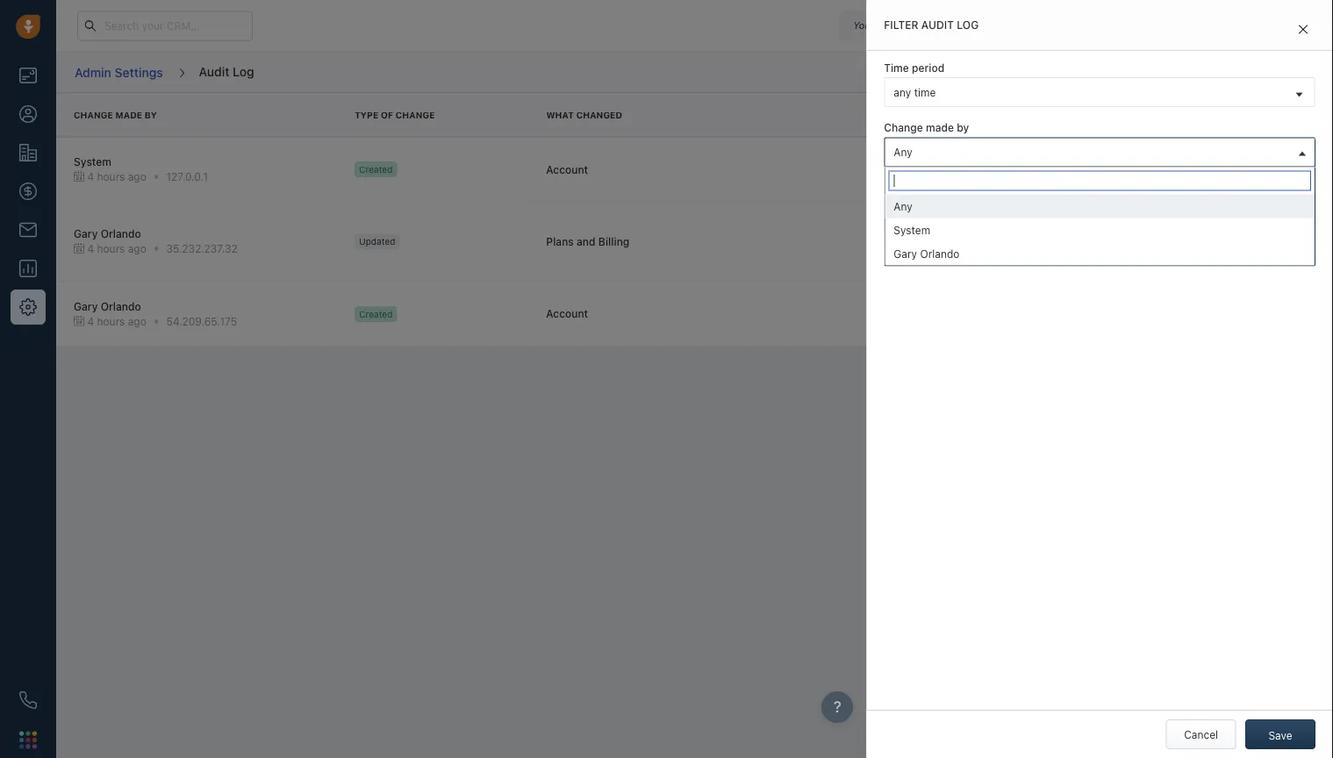 Task type: vqa. For each thing, say whether or not it's contained in the screenshot.
tab panel containing Email Tracking
no



Task type: describe. For each thing, give the bounding box(es) containing it.
updated
[[359, 237, 395, 247]]

0 vertical spatial log
[[957, 19, 979, 31]]

plan,
[[1180, 152, 1204, 164]]

billing
[[1009, 247, 1039, 259]]

100
[[1106, 217, 1124, 229]]

dialog containing filter audit log
[[867, 0, 1333, 758]]

gary orlando for plans and billing
[[74, 228, 141, 240]]

your trial ends in 21 days
[[853, 20, 968, 31]]

gary for account
[[74, 300, 98, 312]]

0 vertical spatial system
[[74, 156, 111, 168]]

1 horizontal spatial audit
[[921, 19, 954, 31]]

orlando inside option
[[920, 247, 960, 260]]

by
[[957, 122, 969, 134]]

added
[[962, 217, 994, 229]]

hours for 127.0.0.1
[[97, 171, 125, 183]]

save
[[1269, 729, 1293, 742]]

35.232.237.32
[[166, 243, 238, 255]]

your
[[853, 20, 874, 31]]

gary inside option
[[894, 247, 917, 260]]

filter button
[[1245, 57, 1316, 87]]

and
[[577, 235, 596, 248]]

gary orlando inside option
[[894, 247, 960, 260]]

hours for 35.232.237.32
[[97, 243, 125, 255]]

to
[[1140, 247, 1150, 259]]

admin
[[75, 65, 111, 79]]

filter for filter
[[1276, 66, 1301, 79]]

any for any dropdown button
[[894, 146, 913, 158]]

time
[[884, 62, 909, 74]]

an
[[1004, 152, 1016, 164]]

total
[[997, 217, 1019, 229]]

audit log
[[199, 64, 254, 78]]

monthly
[[1097, 247, 1137, 259]]

plans and billing
[[546, 235, 630, 248]]

period
[[912, 62, 945, 74]]

save button
[[1245, 720, 1316, 750]]

4 hours ago for 54.209.65.175
[[87, 315, 146, 327]]

any option
[[885, 194, 1315, 218]]

account for 54.209.65.175
[[546, 308, 588, 320]]

the
[[1077, 152, 1093, 164]]

Search your CRM... text field
[[77, 11, 253, 41]]

sales
[[1096, 152, 1123, 164]]

filter audit log
[[884, 19, 979, 31]]

made
[[926, 122, 954, 134]]

any time link
[[885, 78, 1314, 106]]

any
[[894, 86, 911, 98]]

of
[[381, 110, 393, 120]]

orlando for account
[[101, 300, 141, 312]]

any button
[[884, 197, 1316, 227]]

0 vertical spatial changed
[[576, 110, 622, 120]]

ends
[[898, 20, 920, 31]]

what changed
[[546, 110, 622, 120]]

4 for 35.232.237.32
[[87, 243, 94, 255]]

account
[[1019, 152, 1059, 164]]

cycle
[[1042, 247, 1068, 259]]

from
[[1071, 247, 1094, 259]]

type of change
[[355, 110, 435, 120]]

1 vertical spatial changed
[[962, 247, 1006, 259]]

by
[[145, 110, 157, 120]]

orlandogary85@gmail.com
[[962, 167, 1095, 179]]

any for any button
[[894, 205, 913, 218]]

days
[[947, 20, 968, 31]]

enterprise
[[1126, 152, 1177, 164]]



Task type: locate. For each thing, give the bounding box(es) containing it.
created down 'type'
[[359, 164, 393, 174]]

2 any from the top
[[894, 200, 913, 212]]

1 vertical spatial 4
[[87, 243, 94, 255]]

change right 'of'
[[396, 110, 435, 120]]

1 hours from the top
[[97, 171, 125, 183]]

ago for 54.209.65.175
[[128, 315, 146, 327]]

ago left 54.209.65.175
[[128, 315, 146, 327]]

filter
[[884, 19, 919, 31], [1276, 66, 1301, 79]]

change made by
[[884, 122, 969, 134]]

of
[[1063, 217, 1073, 229]]

2 vertical spatial gary
[[74, 300, 98, 312]]

system down change made by
[[74, 156, 111, 168]]

made
[[115, 110, 142, 120]]

2 vertical spatial ago
[[128, 315, 146, 327]]

trial
[[877, 20, 895, 31]]

ago for 127.0.0.1
[[128, 171, 146, 183]]

created for 127.0.0.1
[[359, 164, 393, 174]]

filter inside button
[[1276, 66, 1301, 79]]

created down updated
[[359, 309, 393, 319]]

audit
[[921, 19, 954, 31], [199, 64, 230, 78]]

1 ago from the top
[[128, 171, 146, 183]]

127.0.0.1
[[166, 171, 208, 183]]

list box containing any
[[885, 194, 1315, 265]]

phone element
[[11, 683, 46, 718]]

gary
[[74, 228, 98, 240], [894, 247, 917, 260], [74, 300, 98, 312]]

0 vertical spatial ago
[[128, 171, 146, 183]]

orlando for plans and billing
[[101, 228, 141, 240]]

1 horizontal spatial filter
[[1276, 66, 1301, 79]]

what for what changed
[[884, 181, 911, 194]]

cancel
[[1184, 729, 1218, 741]]

ago left 35.232.237.32 at left top
[[128, 243, 146, 255]]

0 horizontal spatial filter
[[884, 19, 919, 31]]

3 any from the top
[[894, 205, 913, 218]]

account
[[546, 163, 588, 175], [546, 308, 588, 320]]

system
[[74, 156, 111, 168], [894, 224, 931, 236]]

plans
[[546, 235, 574, 248]]

admin settings
[[75, 65, 163, 79]]

1 account from the top
[[546, 163, 588, 175]]

2 account from the top
[[546, 308, 588, 320]]

0 vertical spatial what
[[546, 110, 574, 120]]

None search field
[[889, 171, 1311, 191]]

2 4 hours ago from the top
[[87, 243, 146, 255]]

created
[[962, 152, 1001, 164], [359, 164, 393, 174], [359, 309, 393, 319]]

changed
[[914, 181, 958, 194]]

0 vertical spatial gary
[[74, 228, 98, 240]]

1 vertical spatial what
[[884, 181, 911, 194]]

ago
[[128, 171, 146, 183], [128, 243, 146, 255], [128, 315, 146, 327]]

2 ago from the top
[[128, 243, 146, 255]]

2 vertical spatial 4 hours ago
[[87, 315, 146, 327]]

1 4 from the top
[[87, 171, 94, 183]]

billing
[[598, 235, 630, 248]]

2 hours from the top
[[97, 243, 125, 255]]

change for change made by
[[74, 110, 113, 120]]

any button
[[884, 137, 1316, 167]]

0 vertical spatial hours
[[97, 171, 125, 183]]

2 vertical spatial orlando
[[101, 300, 141, 312]]

on
[[1062, 152, 1074, 164]]

1 horizontal spatial what
[[884, 181, 911, 194]]

change down any at the right of the page
[[884, 122, 923, 134]]

2 vertical spatial gary orlando
[[74, 300, 141, 312]]

1 vertical spatial ago
[[128, 243, 146, 255]]

system inside option
[[894, 224, 931, 236]]

for
[[1207, 152, 1220, 164]]

4 hours ago for 127.0.0.1
[[87, 171, 146, 183]]

1 horizontal spatial changed
[[962, 247, 1006, 259]]

0 vertical spatial 4 hours ago
[[87, 171, 146, 183]]

annual
[[1153, 247, 1187, 259]]

1 horizontal spatial system
[[894, 224, 931, 236]]

0 vertical spatial account
[[546, 163, 588, 175]]

0 horizontal spatial change
[[74, 110, 113, 120]]

list box
[[885, 194, 1315, 265]]

change left made
[[74, 110, 113, 120]]

change
[[74, 110, 113, 120], [396, 110, 435, 120], [884, 122, 923, 134]]

change made by
[[74, 110, 157, 120]]

4 hours ago down change made by
[[87, 171, 146, 183]]

freshworks switcher image
[[19, 731, 37, 749]]

any
[[894, 146, 913, 158], [894, 200, 913, 212], [894, 205, 913, 218]]

1 vertical spatial gary
[[894, 247, 917, 260]]

what changed
[[884, 181, 958, 194]]

gary orlando option
[[885, 242, 1315, 265]]

0 vertical spatial filter
[[884, 19, 919, 31]]

1 vertical spatial audit
[[199, 64, 230, 78]]

account for 127.0.0.1
[[546, 163, 588, 175]]

phone image
[[19, 692, 37, 709]]

1 4 hours ago from the top
[[87, 171, 146, 183]]

4 for 127.0.0.1
[[87, 171, 94, 183]]

0 horizontal spatial audit
[[199, 64, 230, 78]]

1 horizontal spatial log
[[957, 19, 979, 31]]

account down plans
[[546, 308, 588, 320]]

4 hours ago left 35.232.237.32 at left top
[[87, 243, 146, 255]]

21
[[934, 20, 944, 31]]

54.209.65.175
[[166, 315, 237, 327]]

4 hours ago left 54.209.65.175
[[87, 315, 146, 327]]

what
[[546, 110, 574, 120], [884, 181, 911, 194]]

log
[[957, 19, 979, 31], [233, 64, 254, 78]]

in
[[923, 20, 931, 31]]

filter for filter audit log
[[884, 19, 919, 31]]

0 vertical spatial orlando
[[101, 228, 141, 240]]

created an account on the sales enterprise plan, for orlandogary85@gmail.com
[[962, 152, 1220, 179]]

0 vertical spatial gary orlando
[[74, 228, 141, 240]]

0 horizontal spatial system
[[74, 156, 111, 168]]

dialog
[[867, 0, 1333, 758]]

account down what changed at the top
[[546, 163, 588, 175]]

2 vertical spatial 4
[[87, 315, 94, 327]]

hours for 54.209.65.175
[[97, 315, 125, 327]]

ago for 35.232.237.32
[[128, 243, 146, 255]]

any inside dropdown button
[[894, 146, 913, 158]]

time period
[[884, 62, 945, 74]]

4 hours ago
[[87, 171, 146, 183], [87, 243, 146, 255], [87, 315, 146, 327]]

change for change made by
[[884, 122, 923, 134]]

orlando
[[101, 228, 141, 240], [920, 247, 960, 260], [101, 300, 141, 312]]

hours
[[97, 171, 125, 183], [97, 243, 125, 255], [97, 315, 125, 327]]

any inside option
[[894, 200, 913, 212]]

2 4 from the top
[[87, 243, 94, 255]]

changed billing cycle from monthly to annual
[[962, 247, 1187, 259]]

gary for plans and billing
[[74, 228, 98, 240]]

1 vertical spatial filter
[[1276, 66, 1301, 79]]

0 horizontal spatial changed
[[576, 110, 622, 120]]

time
[[914, 86, 936, 98]]

2 horizontal spatial change
[[884, 122, 923, 134]]

3 4 hours ago from the top
[[87, 315, 146, 327]]

number
[[1022, 217, 1060, 229]]

1 vertical spatial gary orlando
[[894, 247, 960, 260]]

1 horizontal spatial change
[[396, 110, 435, 120]]

0 vertical spatial 4
[[87, 171, 94, 183]]

what for what changed
[[546, 110, 574, 120]]

admin settings link
[[74, 59, 164, 86]]

changed
[[576, 110, 622, 120], [962, 247, 1006, 259]]

added total number of users 100
[[962, 217, 1124, 229]]

users
[[1076, 217, 1103, 229]]

system option
[[885, 218, 1315, 242]]

created left an
[[962, 152, 1001, 164]]

gary orlando
[[74, 228, 141, 240], [894, 247, 960, 260], [74, 300, 141, 312]]

3 4 from the top
[[87, 315, 94, 327]]

any inside button
[[894, 205, 913, 218]]

1 vertical spatial system
[[894, 224, 931, 236]]

4
[[87, 171, 94, 183], [87, 243, 94, 255], [87, 315, 94, 327]]

system down the 'what changed'
[[894, 224, 931, 236]]

4 hours ago for 35.232.237.32
[[87, 243, 146, 255]]

1 vertical spatial log
[[233, 64, 254, 78]]

0 horizontal spatial what
[[546, 110, 574, 120]]

1 vertical spatial account
[[546, 308, 588, 320]]

1 vertical spatial orlando
[[920, 247, 960, 260]]

1 vertical spatial 4 hours ago
[[87, 243, 146, 255]]

1 any from the top
[[894, 146, 913, 158]]

3 hours from the top
[[97, 315, 125, 327]]

settings
[[115, 65, 163, 79]]

ago left 127.0.0.1
[[128, 171, 146, 183]]

4 for 54.209.65.175
[[87, 315, 94, 327]]

type
[[355, 110, 378, 120]]

created inside created an account on the sales enterprise plan, for orlandogary85@gmail.com
[[962, 152, 1001, 164]]

gary orlando for account
[[74, 300, 141, 312]]

any time
[[894, 86, 936, 98]]

1 vertical spatial hours
[[97, 243, 125, 255]]

3 ago from the top
[[128, 315, 146, 327]]

created for 54.209.65.175
[[359, 309, 393, 319]]

0 horizontal spatial log
[[233, 64, 254, 78]]

0 vertical spatial audit
[[921, 19, 954, 31]]

2 vertical spatial hours
[[97, 315, 125, 327]]

cancel button
[[1166, 720, 1236, 750]]



